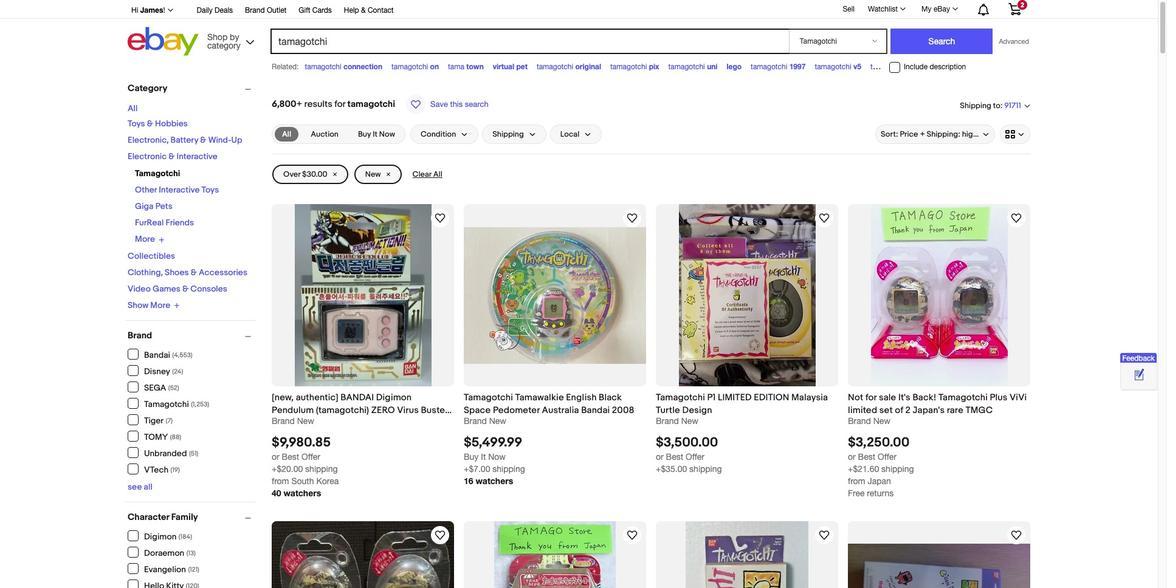 Task type: vqa. For each thing, say whether or not it's contained in the screenshot.


Task type: describe. For each thing, give the bounding box(es) containing it.
video
[[128, 284, 151, 294]]

shipping for $3,250.00
[[882, 465, 914, 475]]

tamagotchi smart
[[871, 62, 930, 71]]

local
[[561, 130, 580, 139]]

tamagotchi inside main content
[[348, 99, 395, 110]]

$3,250.00
[[848, 436, 910, 451]]

or for $3,250.00
[[848, 453, 856, 462]]

yay! family iloilo! tamagotchi plus tama depa limited edition tokyo ver. japan image
[[494, 522, 616, 589]]

watch bandai novelty vivi limited it's back. tamagotchi plus gold image
[[433, 529, 448, 543]]

tamagotchi tamawalkie english black space pedometer australia bandai 2008 heading
[[464, 392, 635, 417]]

& inside account navigation
[[361, 6, 366, 15]]

vtech
[[144, 465, 169, 475]]

shipping for $9,980.85
[[305, 465, 338, 475]]

tamagotchi for pets
[[135, 168, 180, 179]]

pendulum
[[272, 405, 314, 417]]

watchlist link
[[862, 2, 912, 16]]

(13)
[[187, 550, 196, 557]]

toys & hobbies electronic, battery & wind-up
[[128, 119, 242, 145]]

tamagotchi for turtle
[[656, 392, 706, 404]]

auction link
[[304, 127, 346, 142]]

feedback
[[1123, 354, 1155, 363]]

brand outlet
[[245, 6, 287, 15]]

accessories
[[199, 267, 248, 278]]

new inside tamagotchi p1 limited edition malaysia turtle design brand new
[[682, 417, 699, 426]]

rare bandai white tamagotchi 1996-1997, version 1, authentic! free ship image
[[686, 522, 809, 589]]

shipping for shipping
[[493, 130, 524, 139]]

lego
[[727, 62, 742, 71]]

it inside "link"
[[373, 130, 378, 139]]

watch not for sale it's back! tamagotchi plus vivi limited set of 2 japan's rare tmgc image
[[1010, 211, 1024, 226]]

edition
[[754, 392, 790, 404]]

new down buy it now "link"
[[365, 170, 381, 179]]

show more
[[128, 300, 170, 311]]

or for $3,500.00
[[656, 453, 664, 462]]

tama
[[448, 63, 465, 71]]

bandai novelty vivi limited it's back. tamagotchi plus gold image
[[272, 522, 454, 589]]

games
[[153, 284, 181, 294]]

family
[[171, 512, 198, 524]]

& down clothing, shoes & accessories link on the top left of page
[[182, 284, 189, 294]]

& up electronic,
[[147, 119, 153, 129]]

new inside tamagotchi tamawalkie english black space pedometer australia bandai 2008 brand new
[[489, 417, 507, 426]]

character
[[128, 512, 169, 524]]

!
[[163, 6, 165, 15]]

$30.00
[[302, 170, 328, 179]]

& right shoes
[[191, 267, 197, 278]]

not for sale it's back! tamagotchi plus vivi limited set of 2 japan's rare tmgc brand new
[[848, 392, 1027, 426]]

tamagotchi p1 limited edition malaysia turtle design image
[[679, 204, 816, 387]]

& down "battery" at the top left of page
[[169, 151, 175, 162]]

smart
[[910, 62, 930, 71]]

hobbies
[[155, 119, 188, 129]]

new up $9,980.85
[[297, 417, 314, 426]]

v5
[[854, 62, 862, 71]]

main content containing $9,980.85
[[267, 77, 1036, 589]]

brand inside account navigation
[[245, 6, 265, 15]]

bandai inside tamagotchi tamawalkie english black space pedometer australia bandai 2008 brand new
[[582, 405, 610, 417]]

character family button
[[128, 512, 257, 524]]

now inside $5,499.99 buy it now +$7.00 shipping 16 watchers
[[489, 453, 506, 462]]

shipping to : 91711
[[961, 101, 1022, 111]]

2 vertical spatial all
[[433, 170, 443, 179]]

watchers inside $9,980.85 or best offer +$20.00 shipping from south korea 40 watchers
[[284, 489, 321, 499]]

daily
[[197, 6, 213, 15]]

brand down [new,
[[272, 417, 295, 426]]

include
[[904, 63, 928, 71]]

tamagotchi pix
[[611, 62, 660, 71]]

on
[[430, 62, 439, 71]]

1997
[[790, 62, 806, 71]]

to
[[994, 101, 1001, 110]]

shoes
[[165, 267, 189, 278]]

by
[[230, 32, 239, 42]]

japan
[[868, 477, 892, 487]]

sell
[[843, 5, 855, 13]]

evangelion (121)
[[144, 565, 199, 575]]

brand down show
[[128, 330, 152, 342]]

giga
[[135, 201, 154, 212]]

not for sale it's back! tamagotchi plus vivi limited set of 2 japan's rare tmgc image
[[871, 204, 1008, 387]]

plus
[[990, 392, 1008, 404]]

it inside $5,499.99 buy it now +$7.00 shipping 16 watchers
[[481, 453, 486, 462]]

account navigation
[[125, 0, 1031, 19]]

$5,499.99 buy it now +$7.00 shipping 16 watchers
[[464, 436, 525, 487]]

authentic]
[[296, 392, 339, 404]]

giga pets link
[[135, 201, 173, 212]]

shipping for $5,499.99
[[493, 465, 525, 475]]

more inside button
[[150, 300, 170, 311]]

best for $3,500.00
[[666, 453, 684, 462]]

see
[[128, 482, 142, 493]]

tamagotchi tamawalkie english black space pedometer australia bandai 2008 brand new
[[464, 392, 635, 426]]

tamagotchi for 1997
[[751, 63, 788, 71]]

tiger (7)
[[144, 416, 173, 426]]

shipping for shipping to : 91711
[[961, 101, 992, 110]]

best for $9,980.85
[[282, 453, 299, 462]]

tamagotchi for v5
[[815, 63, 852, 71]]

set
[[880, 405, 893, 417]]

2 inside account navigation
[[1021, 1, 1025, 9]]

(52)
[[168, 384, 179, 392]]

watchlist
[[869, 5, 898, 13]]

tamagotchi for pedometer
[[464, 392, 513, 404]]

listing options selector. gallery view selected. image
[[1006, 130, 1025, 139]]

gift cards link
[[299, 4, 332, 18]]

other interactive toys link
[[135, 185, 219, 195]]

1 vertical spatial all link
[[275, 127, 299, 142]]

new link
[[354, 165, 402, 184]]

not for sale it's back! tamagotchi plus vivi limited set of 2 japan's rare tmgc heading
[[848, 392, 1027, 417]]

australia
[[542, 405, 579, 417]]

$3,500.00
[[656, 436, 719, 451]]

+ inside dropdown button
[[920, 130, 926, 139]]

advanced
[[1000, 38, 1030, 45]]

sort:
[[881, 130, 899, 139]]

local button
[[550, 125, 602, 144]]

shop by category banner
[[125, 0, 1031, 59]]

[new, authentic] bandai digimon pendulum (tamagotchi) zero virus busters 2001 heading
[[272, 392, 453, 429]]

(88)
[[170, 433, 181, 441]]

clear all link
[[408, 165, 448, 184]]

advanced link
[[993, 29, 1030, 54]]

shop by category
[[207, 32, 241, 50]]

hi
[[131, 6, 138, 15]]

shop by category button
[[202, 27, 257, 53]]

my
[[922, 5, 932, 13]]

tomy
[[144, 432, 168, 442]]

rare
[[947, 405, 964, 417]]

virtual
[[493, 62, 515, 71]]

over $30.00
[[283, 170, 328, 179]]

[new,
[[272, 392, 294, 404]]

collectibles link
[[128, 251, 175, 261]]

none submit inside shop by category banner
[[891, 29, 993, 54]]

lego link
[[727, 62, 742, 71]]

space
[[464, 405, 491, 417]]

bandai (4,553)
[[144, 350, 193, 360]]

now inside "link"
[[379, 130, 395, 139]]

0 horizontal spatial for
[[335, 99, 346, 110]]

electronic & interactive link
[[128, 151, 218, 162]]

(7)
[[166, 417, 173, 425]]

watch tamagotchi tamawalkie english black space pedometer australia bandai 2008 image
[[625, 211, 640, 226]]

james
[[140, 5, 163, 15]]

over
[[283, 170, 301, 179]]



Task type: locate. For each thing, give the bounding box(es) containing it.
0 horizontal spatial all
[[128, 103, 138, 114]]

digimon up zero
[[376, 392, 412, 404]]

more down furreal
[[135, 234, 155, 245]]

wind-
[[208, 135, 231, 145]]

buy inside "link"
[[358, 130, 371, 139]]

0 vertical spatial interactive
[[177, 151, 218, 162]]

(24)
[[172, 368, 183, 376]]

All selected text field
[[282, 129, 291, 140]]

related:
[[272, 63, 299, 71]]

new up $5,499.99
[[489, 417, 507, 426]]

0 vertical spatial all
[[128, 103, 138, 114]]

1 vertical spatial toys
[[202, 185, 219, 195]]

1 best from the left
[[282, 453, 299, 462]]

1 vertical spatial interactive
[[159, 185, 200, 195]]

1 horizontal spatial all
[[282, 130, 291, 139]]

buy up +$7.00
[[464, 453, 479, 462]]

1 horizontal spatial offer
[[686, 453, 705, 462]]

1 horizontal spatial digimon
[[376, 392, 412, 404]]

0 vertical spatial 2
[[1021, 1, 1025, 9]]

[new, authentic] bandai digimon pendulum (tamagotchi) zero virus busters 2001 image
[[295, 204, 432, 387]]

pix
[[649, 62, 660, 71]]

& right help
[[361, 6, 366, 15]]

vivi
[[1010, 392, 1027, 404]]

+$20.00
[[272, 465, 303, 475]]

category button
[[128, 83, 257, 94]]

it up new link
[[373, 130, 378, 139]]

40
[[272, 489, 281, 499]]

2 horizontal spatial offer
[[878, 453, 897, 462]]

more
[[135, 234, 155, 245], [150, 300, 170, 311]]

tmgc
[[966, 405, 993, 417]]

1 horizontal spatial best
[[666, 453, 684, 462]]

furreal
[[135, 218, 164, 228]]

1 horizontal spatial watchers
[[476, 476, 513, 487]]

0 vertical spatial it
[[373, 130, 378, 139]]

see all
[[128, 482, 153, 493]]

0 horizontal spatial it
[[373, 130, 378, 139]]

see all button
[[128, 482, 153, 493]]

or up +$20.00 on the bottom of page
[[272, 453, 280, 462]]

tamagotchi other interactive toys giga pets furreal friends
[[135, 168, 219, 228]]

0 horizontal spatial now
[[379, 130, 395, 139]]

brand inside not for sale it's back! tamagotchi plus vivi limited set of 2 japan's rare tmgc brand new
[[848, 417, 871, 426]]

tiger
[[144, 416, 164, 426]]

shipping up japan
[[882, 465, 914, 475]]

help & contact
[[344, 6, 394, 15]]

from inside $9,980.85 or best offer +$20.00 shipping from south korea 40 watchers
[[272, 477, 289, 487]]

for up limited
[[866, 392, 877, 404]]

tamagotchi up space
[[464, 392, 513, 404]]

tamagotchi for uni
[[669, 63, 705, 71]]

watch yay! family iloilo! tamagotchi plus tama depa limited edition tokyo ver. japan image
[[625, 529, 640, 543]]

& left wind-
[[200, 135, 207, 145]]

from for $9,980.85
[[272, 477, 289, 487]]

offer inside "$3,250.00 or best offer +$21.60 shipping from japan free returns"
[[878, 453, 897, 462]]

all
[[144, 482, 153, 493]]

3 offer from the left
[[878, 453, 897, 462]]

2001
[[272, 418, 292, 429]]

2 offer from the left
[[686, 453, 705, 462]]

new left of
[[874, 417, 891, 426]]

shipping for $3,500.00
[[690, 465, 722, 475]]

1 vertical spatial more
[[150, 300, 170, 311]]

tamagotchi tamawalkie english black space pedometer australia bandai 2008 image
[[464, 227, 647, 364]]

shipping inside $5,499.99 buy it now +$7.00 shipping 16 watchers
[[493, 465, 525, 475]]

more inside button
[[135, 234, 155, 245]]

new inside not for sale it's back! tamagotchi plus vivi limited set of 2 japan's rare tmgc brand new
[[874, 417, 891, 426]]

tamagotchi inside tamagotchi p1 limited edition malaysia turtle design brand new
[[656, 392, 706, 404]]

tamagotchi inside tamagotchi original
[[537, 63, 574, 71]]

my ebay
[[922, 5, 951, 13]]

digimon up the doraemon
[[144, 532, 177, 542]]

tamagotchi up the turtle
[[656, 392, 706, 404]]

free
[[848, 489, 865, 499]]

help & contact link
[[344, 4, 394, 18]]

tamagotchi up results
[[305, 63, 342, 71]]

0 horizontal spatial bandai
[[144, 350, 170, 360]]

tamagotchi inside the tamagotchi v5
[[815, 63, 852, 71]]

+ left results
[[297, 99, 302, 110]]

0 horizontal spatial +
[[297, 99, 302, 110]]

tamagotchi inside tamagotchi other interactive toys giga pets furreal friends
[[135, 168, 180, 179]]

unopened original 1996 first year tamagotchi toy never used image
[[848, 544, 1031, 589]]

shipping inside shipping to : 91711
[[961, 101, 992, 110]]

0 horizontal spatial 2
[[906, 405, 911, 417]]

up
[[231, 135, 242, 145]]

offer inside $3,500.00 or best offer +$35.00 shipping
[[686, 453, 705, 462]]

0 horizontal spatial offer
[[302, 453, 320, 462]]

1 vertical spatial now
[[489, 453, 506, 462]]

interactive down electronic, battery & wind-up link
[[177, 151, 218, 162]]

or inside "$3,250.00 or best offer +$21.60 shipping from japan free returns"
[[848, 453, 856, 462]]

1 horizontal spatial 2
[[1021, 1, 1025, 9]]

0 horizontal spatial digimon
[[144, 532, 177, 542]]

(51)
[[189, 450, 199, 458]]

show
[[128, 300, 149, 311]]

from inside "$3,250.00 or best offer +$21.60 shipping from japan free returns"
[[848, 477, 866, 487]]

design
[[683, 405, 713, 417]]

tamagotchi connection
[[305, 62, 383, 71]]

all link
[[128, 103, 138, 114], [275, 127, 299, 142]]

2 inside not for sale it's back! tamagotchi plus vivi limited set of 2 japan's rare tmgc brand new
[[906, 405, 911, 417]]

best
[[282, 453, 299, 462], [666, 453, 684, 462], [859, 453, 876, 462]]

or for $9,980.85
[[272, 453, 280, 462]]

None submit
[[891, 29, 993, 54]]

or up +$21.60
[[848, 453, 856, 462]]

offer for $9,980.85
[[302, 453, 320, 462]]

best for $3,250.00
[[859, 453, 876, 462]]

it
[[373, 130, 378, 139], [481, 453, 486, 462]]

watch [new, authentic] bandai digimon pendulum (tamagotchi) zero virus busters 2001 image
[[433, 211, 448, 226]]

best up +$20.00 on the bottom of page
[[282, 453, 299, 462]]

watch rare bandai white tamagotchi 1996-1997, version 1, authentic! free ship image
[[817, 529, 832, 543]]

0 horizontal spatial all link
[[128, 103, 138, 114]]

0 vertical spatial for
[[335, 99, 346, 110]]

all down 6,800
[[282, 130, 291, 139]]

interactive
[[177, 151, 218, 162], [159, 185, 200, 195]]

from up the free
[[848, 477, 866, 487]]

1 horizontal spatial all link
[[275, 127, 299, 142]]

1 vertical spatial 2
[[906, 405, 911, 417]]

show more button
[[128, 300, 180, 311]]

clothing,
[[128, 267, 163, 278]]

1 horizontal spatial bandai
[[582, 405, 610, 417]]

0 vertical spatial buy
[[358, 130, 371, 139]]

interactive up pets
[[159, 185, 200, 195]]

include description
[[904, 63, 967, 71]]

shipping down $5,499.99
[[493, 465, 525, 475]]

1 horizontal spatial shipping
[[961, 101, 992, 110]]

2 right of
[[906, 405, 911, 417]]

shipping down $3,500.00
[[690, 465, 722, 475]]

Search for anything text field
[[272, 30, 787, 53]]

english
[[566, 392, 597, 404]]

0 horizontal spatial toys
[[128, 119, 145, 129]]

tamagotchi inside not for sale it's back! tamagotchi plus vivi limited set of 2 japan's rare tmgc brand new
[[939, 392, 988, 404]]

tamagotchi inside tamagotchi tamawalkie english black space pedometer australia bandai 2008 brand new
[[464, 392, 513, 404]]

tamagotchi left smart
[[871, 63, 908, 71]]

or inside $3,500.00 or best offer +$35.00 shipping
[[656, 453, 664, 462]]

0 vertical spatial bandai
[[144, 350, 170, 360]]

tamagotchi inside tamagotchi smart
[[871, 63, 908, 71]]

toys down 'electronic & interactive' 'link'
[[202, 185, 219, 195]]

offer down $9,980.85
[[302, 453, 320, 462]]

toys inside toys & hobbies electronic, battery & wind-up
[[128, 119, 145, 129]]

brand down not
[[848, 417, 871, 426]]

bandai up disney
[[144, 350, 170, 360]]

offer down $3,500.00
[[686, 453, 705, 462]]

other
[[135, 185, 157, 195]]

1 horizontal spatial buy
[[464, 453, 479, 462]]

tamagotchi left v5
[[815, 63, 852, 71]]

now down $5,499.99
[[489, 453, 506, 462]]

or up +$35.00
[[656, 453, 664, 462]]

tamagotchi right 'pet'
[[537, 63, 574, 71]]

virus
[[397, 405, 419, 417]]

0 horizontal spatial buy
[[358, 130, 371, 139]]

returns
[[868, 489, 894, 499]]

2 horizontal spatial best
[[859, 453, 876, 462]]

digimon (184)
[[144, 532, 192, 542]]

1 vertical spatial for
[[866, 392, 877, 404]]

+ right price
[[920, 130, 926, 139]]

2 from from the left
[[848, 477, 866, 487]]

0 vertical spatial more
[[135, 234, 155, 245]]

0 vertical spatial all link
[[128, 103, 138, 114]]

tamagotchi down electronic on the top
[[135, 168, 180, 179]]

tamagotchi for pix
[[611, 63, 647, 71]]

daily deals link
[[197, 4, 233, 18]]

(121)
[[188, 566, 199, 574]]

0 horizontal spatial from
[[272, 477, 289, 487]]

brand left outlet
[[245, 6, 265, 15]]

for
[[335, 99, 346, 110], [866, 392, 877, 404]]

1 vertical spatial buy
[[464, 453, 479, 462]]

highest
[[963, 130, 989, 139]]

black
[[599, 392, 622, 404]]

+
[[297, 99, 302, 110], [920, 130, 926, 139]]

best up +$21.60
[[859, 453, 876, 462]]

watch unopened original 1996 first year tamagotchi toy never used image
[[1010, 529, 1024, 543]]

0 vertical spatial now
[[379, 130, 395, 139]]

offer for $3,250.00
[[878, 453, 897, 462]]

or inside $9,980.85 or best offer +$20.00 shipping from south korea 40 watchers
[[272, 453, 280, 462]]

2 horizontal spatial or
[[848, 453, 856, 462]]

tamagotchi p1 limited edition malaysia turtle design brand new
[[656, 392, 828, 426]]

of
[[895, 405, 904, 417]]

digimon inside [new, authentic] bandai digimon pendulum (tamagotchi) zero virus busters 2001
[[376, 392, 412, 404]]

battery
[[171, 135, 198, 145]]

3 shipping from the left
[[690, 465, 722, 475]]

it up +$7.00
[[481, 453, 486, 462]]

tamagotchi (1,253)
[[144, 399, 209, 410]]

0 vertical spatial digimon
[[376, 392, 412, 404]]

tamagotchi tamawalkie english black space pedometer australia bandai 2008 link
[[464, 392, 647, 417]]

1 offer from the left
[[302, 453, 320, 462]]

from for $3,250.00
[[848, 477, 866, 487]]

tamagotchi inside tamagotchi connection
[[305, 63, 342, 71]]

1 vertical spatial bandai
[[582, 405, 610, 417]]

from up 40
[[272, 477, 289, 487]]

1 vertical spatial digimon
[[144, 532, 177, 542]]

tamagotchi inside tamagotchi 1997
[[751, 63, 788, 71]]

electronic, battery & wind-up link
[[128, 135, 242, 145]]

0 vertical spatial shipping
[[961, 101, 992, 110]]

bandai
[[341, 392, 374, 404]]

for inside not for sale it's back! tamagotchi plus vivi limited set of 2 japan's rare tmgc brand new
[[866, 392, 877, 404]]

4 shipping from the left
[[882, 465, 914, 475]]

tamagotchi up rare
[[939, 392, 988, 404]]

pets
[[155, 201, 173, 212]]

1 vertical spatial +
[[920, 130, 926, 139]]

1 from from the left
[[272, 477, 289, 487]]

all link down 6,800
[[275, 127, 299, 142]]

now up new link
[[379, 130, 395, 139]]

interactive inside tamagotchi other interactive toys giga pets furreal friends
[[159, 185, 200, 195]]

daily deals
[[197, 6, 233, 15]]

uni
[[707, 62, 718, 71]]

doraemon (13)
[[144, 548, 196, 559]]

tamagotchi for original
[[537, 63, 574, 71]]

limited
[[718, 392, 752, 404]]

consoles
[[190, 284, 227, 294]]

1 vertical spatial all
[[282, 130, 291, 139]]

toys up electronic,
[[128, 119, 145, 129]]

shipping inside "$3,250.00 or best offer +$21.60 shipping from japan free returns"
[[882, 465, 914, 475]]

toys inside tamagotchi other interactive toys giga pets furreal friends
[[202, 185, 219, 195]]

tamagotchi left 1997
[[751, 63, 788, 71]]

interactive for &
[[177, 151, 218, 162]]

tomy (88)
[[144, 432, 181, 442]]

1 vertical spatial shipping
[[493, 130, 524, 139]]

tamagotchi left on
[[392, 63, 428, 71]]

sell link
[[838, 5, 861, 13]]

shipping inside $9,980.85 or best offer +$20.00 shipping from south korea 40 watchers
[[305, 465, 338, 475]]

tamagotchi inside the tamagotchi uni
[[669, 63, 705, 71]]

brand inside tamagotchi tamawalkie english black space pedometer australia bandai 2008 brand new
[[464, 417, 487, 426]]

brand inside tamagotchi p1 limited edition malaysia turtle design brand new
[[656, 417, 679, 426]]

tamagotchi for connection
[[305, 63, 342, 71]]

evangelion
[[144, 565, 186, 575]]

tamagotchi left uni
[[669, 63, 705, 71]]

1 horizontal spatial from
[[848, 477, 866, 487]]

turtle
[[656, 405, 681, 417]]

search
[[465, 100, 489, 109]]

1 horizontal spatial +
[[920, 130, 926, 139]]

tamagotchi left pix
[[611, 63, 647, 71]]

gift cards
[[299, 6, 332, 15]]

for right results
[[335, 99, 346, 110]]

watch tamagotchi p1 limited edition malaysia turtle design image
[[817, 211, 832, 226]]

2 best from the left
[[666, 453, 684, 462]]

0 vertical spatial watchers
[[476, 476, 513, 487]]

1 shipping from the left
[[305, 465, 338, 475]]

more down games
[[150, 300, 170, 311]]

1 horizontal spatial now
[[489, 453, 506, 462]]

1 horizontal spatial or
[[656, 453, 664, 462]]

3 best from the left
[[859, 453, 876, 462]]

1 horizontal spatial toys
[[202, 185, 219, 195]]

best inside $9,980.85 or best offer +$20.00 shipping from south korea 40 watchers
[[282, 453, 299, 462]]

1 or from the left
[[272, 453, 280, 462]]

main content
[[267, 77, 1036, 589]]

unbranded
[[144, 449, 187, 459]]

:
[[1001, 101, 1003, 110]]

2 shipping from the left
[[493, 465, 525, 475]]

all link down category
[[128, 103, 138, 114]]

outlet
[[267, 6, 287, 15]]

buy right auction link
[[358, 130, 371, 139]]

best up +$35.00
[[666, 453, 684, 462]]

all
[[128, 103, 138, 114], [282, 130, 291, 139], [433, 170, 443, 179]]

shipping up korea
[[305, 465, 338, 475]]

brand up $3,500.00
[[656, 417, 679, 426]]

0 horizontal spatial shipping
[[493, 130, 524, 139]]

1 vertical spatial watchers
[[284, 489, 321, 499]]

best inside $3,500.00 or best offer +$35.00 shipping
[[666, 453, 684, 462]]

tamagotchi p1 limited edition malaysia turtle design heading
[[656, 392, 828, 417]]

0 horizontal spatial watchers
[[284, 489, 321, 499]]

offer for $3,500.00
[[686, 453, 705, 462]]

brand up $5,499.99
[[464, 417, 487, 426]]

2 or from the left
[[656, 453, 664, 462]]

tamagotchi for on
[[392, 63, 428, 71]]

town
[[467, 62, 484, 71]]

new
[[365, 170, 381, 179], [297, 417, 314, 426], [489, 417, 507, 426], [682, 417, 699, 426], [874, 417, 891, 426]]

all right clear
[[433, 170, 443, 179]]

shipping inside the shipping dropdown button
[[493, 130, 524, 139]]

2 horizontal spatial all
[[433, 170, 443, 179]]

tamagotchi inside tamagotchi pix
[[611, 63, 647, 71]]

tamagotchi for smart
[[871, 63, 908, 71]]

new up $3,500.00
[[682, 417, 699, 426]]

2008
[[612, 405, 635, 417]]

digimon
[[376, 392, 412, 404], [144, 532, 177, 542]]

0 horizontal spatial or
[[272, 453, 280, 462]]

clear
[[413, 170, 432, 179]]

interactive for other
[[159, 185, 200, 195]]

results
[[304, 99, 333, 110]]

6,800 + results for tamagotchi
[[272, 99, 395, 110]]

tamagotchi up the buy it now
[[348, 99, 395, 110]]

help
[[344, 6, 359, 15]]

0 vertical spatial toys
[[128, 119, 145, 129]]

south
[[292, 477, 314, 487]]

furreal friends link
[[135, 218, 194, 228]]

bandai down english at the bottom of the page
[[582, 405, 610, 417]]

1 vertical spatial it
[[481, 453, 486, 462]]

2 up advanced
[[1021, 1, 1025, 9]]

3 or from the left
[[848, 453, 856, 462]]

all down category
[[128, 103, 138, 114]]

tamagotchi inside tamagotchi on
[[392, 63, 428, 71]]

offer inside $9,980.85 or best offer +$20.00 shipping from south korea 40 watchers
[[302, 453, 320, 462]]

1 horizontal spatial for
[[866, 392, 877, 404]]

watchers down south
[[284, 489, 321, 499]]

watchers down +$7.00
[[476, 476, 513, 487]]

limited
[[848, 405, 878, 417]]

tamagotchi up (7)
[[144, 399, 189, 410]]

best inside "$3,250.00 or best offer +$21.60 shipping from japan free returns"
[[859, 453, 876, 462]]

sort: price + shipping: highest first
[[881, 130, 1005, 139]]

malaysia
[[792, 392, 828, 404]]

0 horizontal spatial best
[[282, 453, 299, 462]]

1 horizontal spatial it
[[481, 453, 486, 462]]

buy inside $5,499.99 buy it now +$7.00 shipping 16 watchers
[[464, 453, 479, 462]]

category
[[207, 40, 241, 50]]

+$21.60
[[848, 465, 880, 475]]

condition
[[421, 130, 456, 139]]

category
[[128, 83, 167, 94]]

shipping inside $3,500.00 or best offer +$35.00 shipping
[[690, 465, 722, 475]]

0 vertical spatial +
[[297, 99, 302, 110]]

watchers inside $5,499.99 buy it now +$7.00 shipping 16 watchers
[[476, 476, 513, 487]]

offer down $3,250.00 at the right of the page
[[878, 453, 897, 462]]



